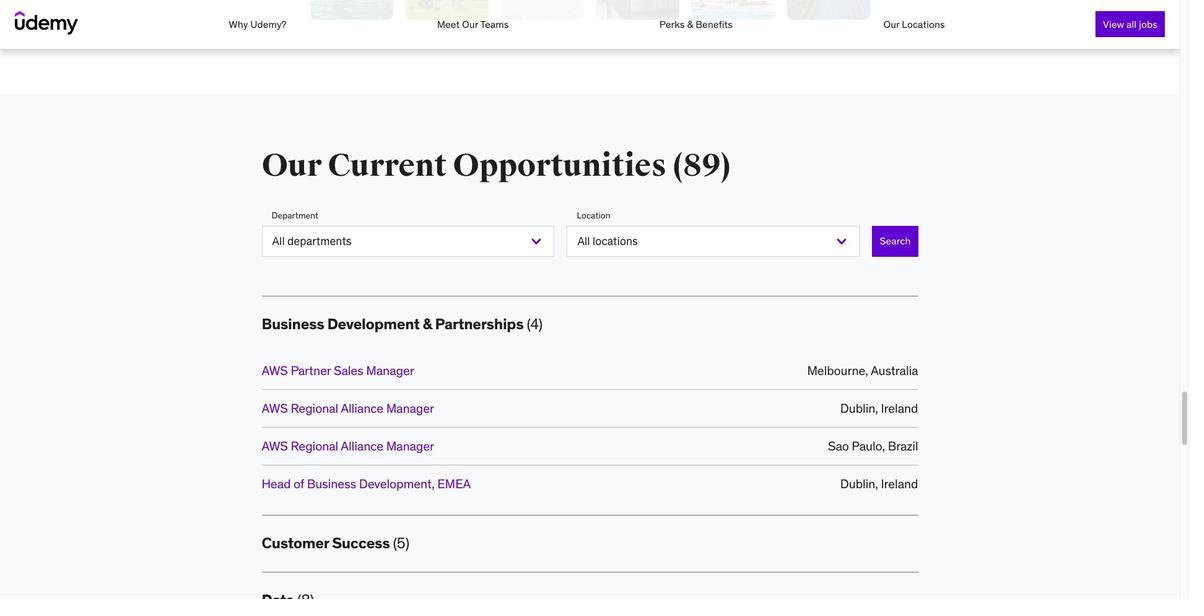 Task type: locate. For each thing, give the bounding box(es) containing it.
dublin, down paulo,
[[841, 477, 879, 492]]

2 regional from the top
[[291, 439, 338, 454]]

perks & benefits
[[660, 18, 733, 30]]

sao
[[829, 439, 850, 454]]

& left partnerships
[[423, 315, 432, 334]]

regional up of
[[291, 439, 338, 454]]

& right perks
[[688, 18, 694, 30]]

1 vertical spatial dublin,
[[841, 477, 879, 492]]

head
[[262, 477, 291, 492]]

regional
[[291, 401, 338, 417], [291, 439, 338, 454]]

alliance for dublin, ireland
[[341, 401, 384, 417]]

our locations
[[884, 18, 946, 30]]

dublin,
[[841, 401, 879, 417], [841, 477, 879, 492]]

aws regional alliance manager for sao paulo, brazil
[[262, 439, 434, 454]]

business right of
[[307, 477, 356, 492]]

dublin, down melbourne, australia
[[841, 401, 879, 417]]

business
[[262, 315, 324, 334], [307, 477, 356, 492]]

1 vertical spatial aws regional alliance manager
[[262, 439, 434, 454]]

our inside status
[[262, 147, 322, 185]]

2 vertical spatial aws
[[262, 439, 288, 454]]

udemy?
[[250, 18, 287, 30]]

2 ireland from the top
[[882, 477, 919, 492]]

2 aws from the top
[[262, 401, 288, 417]]

1 regional from the top
[[291, 401, 338, 417]]

alliance
[[341, 401, 384, 417], [341, 439, 384, 454]]

1 vertical spatial alliance
[[341, 439, 384, 454]]

2 dublin, ireland from the top
[[841, 477, 919, 492]]

regional down partner
[[291, 401, 338, 417]]

&
[[688, 18, 694, 30], [423, 315, 432, 334]]

alliance up head of business development, emea
[[341, 439, 384, 454]]

manager for sao
[[387, 439, 434, 454]]

1 vertical spatial dublin, ireland
[[841, 477, 919, 492]]

sao paulo, brazil
[[829, 439, 919, 454]]

perks & benefits link
[[660, 18, 733, 30]]

2 aws regional alliance manager from the top
[[262, 439, 434, 454]]

dublin, ireland
[[841, 401, 919, 417], [841, 477, 919, 492]]

3 aws from the top
[[262, 439, 288, 454]]

aws
[[262, 363, 288, 379], [262, 401, 288, 417], [262, 439, 288, 454]]

1 vertical spatial &
[[423, 315, 432, 334]]

0 vertical spatial aws regional alliance manager
[[262, 401, 434, 417]]

0 vertical spatial manager
[[366, 363, 414, 379]]

view all jobs link
[[1096, 11, 1166, 37]]

dublin, ireland for head of business development, emea
[[841, 477, 919, 492]]

our right "meet"
[[462, 18, 478, 30]]

ireland for head of business development, emea
[[882, 477, 919, 492]]

status
[[262, 144, 919, 188]]

1 vertical spatial manager
[[387, 401, 434, 417]]

1 ireland from the top
[[882, 401, 919, 417]]

0 horizontal spatial &
[[423, 315, 432, 334]]

1 horizontal spatial &
[[688, 18, 694, 30]]

1 aws regional alliance manager from the top
[[262, 401, 434, 417]]

(5)
[[393, 534, 410, 554]]

aws regional alliance manager
[[262, 401, 434, 417], [262, 439, 434, 454]]

manager for dublin,
[[387, 401, 434, 417]]

1 vertical spatial aws
[[262, 401, 288, 417]]

aws for melbourne, australia
[[262, 363, 288, 379]]

0 vertical spatial dublin,
[[841, 401, 879, 417]]

0 vertical spatial alliance
[[341, 401, 384, 417]]

head of business development, emea
[[262, 477, 471, 492]]

our up department
[[262, 147, 322, 185]]

1 vertical spatial ireland
[[882, 477, 919, 492]]

our locations link
[[884, 18, 946, 30]]

0 vertical spatial ireland
[[882, 401, 919, 417]]

1 vertical spatial business
[[307, 477, 356, 492]]

why udemy?
[[229, 18, 287, 30]]

0 vertical spatial dublin, ireland
[[841, 401, 919, 417]]

none search field containing search
[[262, 190, 919, 280]]

opportunities
[[453, 147, 667, 185]]

(4)
[[527, 315, 543, 334]]

1 dublin, from the top
[[841, 401, 879, 417]]

regional for sao paulo, brazil
[[291, 439, 338, 454]]

dublin, ireland down sao paulo, brazil at the right
[[841, 477, 919, 492]]

0 vertical spatial aws
[[262, 363, 288, 379]]

dublin, for aws regional alliance manager
[[841, 401, 879, 417]]

2 horizontal spatial our
[[884, 18, 900, 30]]

2 vertical spatial manager
[[387, 439, 434, 454]]

0 horizontal spatial our
[[262, 147, 322, 185]]

meet our teams
[[437, 18, 509, 30]]

aws regional alliance manager down sales
[[262, 401, 434, 417]]

ireland up brazil
[[882, 401, 919, 417]]

melbourne,
[[808, 363, 869, 379]]

meet
[[437, 18, 460, 30]]

development
[[327, 315, 420, 334]]

2 alliance from the top
[[341, 439, 384, 454]]

meet our teams link
[[437, 18, 509, 30]]

0 vertical spatial regional
[[291, 401, 338, 417]]

None search field
[[262, 190, 919, 280]]

aws regional alliance manager up head of business development, emea
[[262, 439, 434, 454]]

manager
[[366, 363, 414, 379], [387, 401, 434, 417], [387, 439, 434, 454]]

ireland
[[882, 401, 919, 417], [882, 477, 919, 492]]

our for our locations
[[884, 18, 900, 30]]

alliance for sao paulo, brazil
[[341, 439, 384, 454]]

business development & partnerships (4)
[[262, 315, 543, 334]]

locations
[[902, 18, 946, 30]]

2 dublin, from the top
[[841, 477, 879, 492]]

why
[[229, 18, 248, 30]]

partnerships
[[435, 315, 524, 334]]

1 aws from the top
[[262, 363, 288, 379]]

search button
[[873, 226, 919, 257]]

all
[[1127, 18, 1137, 30]]

alliance down sales
[[341, 401, 384, 417]]

business up partner
[[262, 315, 324, 334]]

view all jobs
[[1104, 18, 1158, 30]]

0 vertical spatial business
[[262, 315, 324, 334]]

dublin, ireland up sao paulo, brazil at the right
[[841, 401, 919, 417]]

1 dublin, ireland from the top
[[841, 401, 919, 417]]

ireland down brazil
[[882, 477, 919, 492]]

1 vertical spatial regional
[[291, 439, 338, 454]]

1 alliance from the top
[[341, 401, 384, 417]]

our left 'locations'
[[884, 18, 900, 30]]

our
[[462, 18, 478, 30], [884, 18, 900, 30], [262, 147, 322, 185]]



Task type: vqa. For each thing, say whether or not it's contained in the screenshot.
2nd 'Dublin,'
yes



Task type: describe. For each thing, give the bounding box(es) containing it.
emea
[[438, 477, 471, 492]]

why udemy? link
[[229, 18, 287, 30]]

aws for sao paulo, brazil
[[262, 439, 288, 454]]

sales
[[334, 363, 364, 379]]

status containing our current opportunities
[[262, 144, 919, 188]]

aws for dublin, ireland
[[262, 401, 288, 417]]

melbourne, australia
[[808, 363, 919, 379]]

aws partner sales manager
[[262, 363, 414, 379]]

search
[[880, 235, 911, 247]]

of
[[294, 477, 304, 492]]

manager for melbourne,
[[366, 363, 414, 379]]

view
[[1104, 18, 1125, 30]]

regional for dublin, ireland
[[291, 401, 338, 417]]

department
[[272, 210, 319, 221]]

udemy image
[[15, 11, 78, 35]]

brazil
[[889, 439, 919, 454]]

australia
[[871, 363, 919, 379]]

current
[[328, 147, 447, 185]]

1 horizontal spatial our
[[462, 18, 478, 30]]

dublin, for head of business development, emea
[[841, 477, 879, 492]]

paulo,
[[852, 439, 886, 454]]

location
[[577, 210, 611, 221]]

perks
[[660, 18, 685, 30]]

partner
[[291, 363, 331, 379]]

customer
[[262, 534, 329, 554]]

aws regional alliance manager for dublin, ireland
[[262, 401, 434, 417]]

(89)
[[673, 147, 731, 185]]

our current opportunities (89)
[[262, 147, 731, 185]]

development,
[[359, 477, 435, 492]]

customer success (5)
[[262, 534, 410, 554]]

jobs
[[1140, 18, 1158, 30]]

0 vertical spatial &
[[688, 18, 694, 30]]

dublin, ireland for aws regional alliance manager
[[841, 401, 919, 417]]

teams
[[481, 18, 509, 30]]

ireland for aws regional alliance manager
[[882, 401, 919, 417]]

success
[[332, 534, 390, 554]]

benefits
[[696, 18, 733, 30]]

our for our current opportunities (89)
[[262, 147, 322, 185]]



